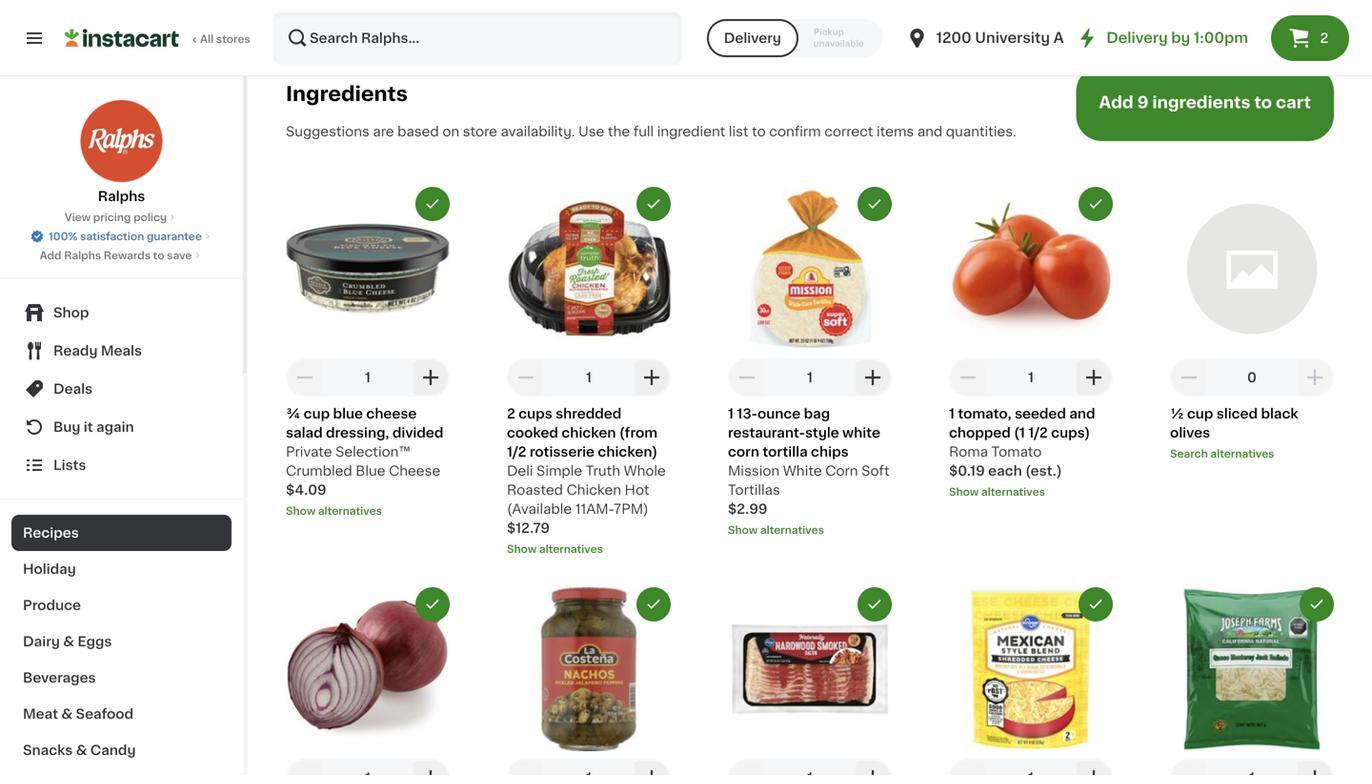 Task type: describe. For each thing, give the bounding box(es) containing it.
1200 university ave button
[[906, 11, 1082, 65]]

the
[[608, 125, 630, 138]]

1200
[[937, 31, 972, 45]]

2 cups shredded cooked chicken (from 1/2 rotisserie chicken) deli simple truth whole roasted chicken hot (available 11am-7pm) $12.79 show alternatives
[[507, 407, 666, 554]]

add for add ralphs rewards to save
[[40, 250, 62, 261]]

satisfaction
[[80, 231, 144, 242]]

ready meals link
[[11, 332, 232, 370]]

corn
[[826, 464, 859, 478]]

view pricing policy link
[[65, 210, 178, 225]]

holiday
[[23, 563, 76, 576]]

1 horizontal spatial increment quantity image
[[862, 766, 885, 775]]

$4.09
[[286, 483, 327, 497]]

add 9 ingredients to cart
[[1100, 94, 1312, 111]]

0
[[1248, 371, 1258, 384]]

decrement quantity image for cup
[[294, 366, 317, 389]]

0 vertical spatial ralphs
[[98, 190, 145, 203]]

dairy & eggs link
[[11, 624, 232, 660]]

are
[[373, 125, 394, 138]]

dairy & eggs
[[23, 635, 112, 648]]

based
[[398, 125, 439, 138]]

¾ cup blue cheese salad dressing, divided private selection™ crumbled blue cheese $4.09 show alternatives
[[286, 407, 444, 516]]

white
[[783, 464, 822, 478]]

show inside 1 13-ounce bag restaurant-style white corn tortilla chips mission white corn soft tortillas $2.99 show alternatives
[[728, 525, 758, 535]]

delivery for delivery
[[724, 31, 782, 45]]

alternatives inside 1 13-ounce bag restaurant-style white corn tortilla chips mission white corn soft tortillas $2.99 show alternatives
[[761, 525, 825, 535]]

show alternatives button for $4.09
[[286, 503, 450, 519]]

blue
[[356, 464, 386, 478]]

(1
[[1015, 426, 1026, 439]]

cheese
[[389, 464, 441, 478]]

meals
[[101, 344, 142, 358]]

hot
[[625, 483, 650, 497]]

all stores
[[200, 34, 250, 44]]

kickin' buffalo chicken nachos image
[[835, 0, 1373, 20]]

100% satisfaction guarantee button
[[30, 225, 213, 244]]

Search field
[[275, 13, 681, 63]]

show inside ¾ cup blue cheese salad dressing, divided private selection™ crumbled blue cheese $4.09 show alternatives
[[286, 506, 316, 516]]

meat & seafood
[[23, 707, 133, 721]]

availability.
[[501, 125, 575, 138]]

items
[[877, 125, 915, 138]]

add ralphs rewards to save
[[40, 250, 192, 261]]

decrement quantity image for 13-
[[736, 366, 759, 389]]

mission
[[728, 464, 780, 478]]

$0.19
[[950, 464, 986, 478]]

0 horizontal spatial and
[[918, 125, 943, 138]]

product group containing 0
[[1171, 187, 1335, 461]]

ready meals button
[[11, 332, 232, 370]]

unselect item image for ¾ cup blue cheese salad dressing, divided
[[424, 195, 441, 212]]

dressing,
[[326, 426, 389, 439]]

chopped
[[950, 426, 1011, 439]]

roma
[[950, 445, 989, 458]]

13-
[[737, 407, 758, 420]]

instacart logo image
[[65, 27, 179, 50]]

deli
[[507, 464, 533, 478]]

alternatives inside 2 cups shredded cooked chicken (from 1/2 rotisserie chicken) deli simple truth whole roasted chicken hot (available 11am-7pm) $12.79 show alternatives
[[540, 544, 603, 554]]

add 9 ingredients to cart button
[[1077, 66, 1335, 141]]

list
[[729, 125, 749, 138]]

rotisserie
[[530, 445, 595, 458]]

all stores link
[[65, 11, 252, 65]]

olives
[[1171, 426, 1211, 439]]

¾
[[286, 407, 301, 420]]

stores
[[216, 34, 250, 44]]

produce
[[23, 599, 81, 612]]

tomato,
[[959, 407, 1012, 420]]

unselect item image for 2 cups shredded cooked chicken (from 1/2 rotisserie chicken)
[[645, 195, 663, 212]]

show inside 2 cups shredded cooked chicken (from 1/2 rotisserie chicken) deli simple truth whole roasted chicken hot (available 11am-7pm) $12.79 show alternatives
[[507, 544, 537, 554]]

to for cart
[[1255, 94, 1273, 111]]

save
[[167, 250, 192, 261]]

delivery for delivery by 1:00pm
[[1107, 31, 1169, 45]]

deals link
[[11, 370, 232, 408]]

lists
[[53, 459, 86, 472]]

buy it again link
[[11, 408, 232, 446]]

9
[[1138, 94, 1149, 111]]

restaurant-
[[728, 426, 806, 439]]

$2.99
[[728, 502, 768, 516]]

snacks
[[23, 744, 73, 757]]

1200 university ave
[[937, 31, 1082, 45]]

cooked
[[507, 426, 559, 439]]

cups)
[[1052, 426, 1091, 439]]

ave
[[1054, 31, 1082, 45]]

rewards
[[104, 250, 151, 261]]

shop
[[53, 306, 89, 319]]

chicken
[[567, 483, 622, 497]]

all
[[200, 34, 214, 44]]

cart
[[1277, 94, 1312, 111]]

& for dairy
[[63, 635, 74, 648]]

½
[[1171, 407, 1185, 420]]

each
[[989, 464, 1023, 478]]

recipes
[[23, 526, 79, 540]]

meat & seafood link
[[11, 696, 232, 732]]

show alternatives button for $0.19 each (est.)
[[950, 484, 1114, 499]]

by
[[1172, 31, 1191, 45]]

chicken)
[[598, 445, 658, 458]]



Task type: locate. For each thing, give the bounding box(es) containing it.
suggestions are based on store availability. use the full ingredient list to confirm correct items and quantities.
[[286, 125, 1017, 138]]

1 vertical spatial and
[[1070, 407, 1096, 420]]

alternatives down each at the right bottom of page
[[982, 487, 1046, 497]]

1 inside 1 tomato, seeded and chopped (1 1/2 cups) roma tomato $0.19 each (est.) show alternatives
[[950, 407, 955, 420]]

chicken
[[562, 426, 616, 439]]

simple
[[537, 464, 583, 478]]

alternatives down 11am-
[[540, 544, 603, 554]]

suggestions
[[286, 125, 370, 138]]

confirm
[[770, 125, 821, 138]]

store
[[463, 125, 498, 138]]

cup up salad
[[304, 407, 330, 420]]

cup inside ¾ cup blue cheese salad dressing, divided private selection™ crumbled blue cheese $4.09 show alternatives
[[304, 407, 330, 420]]

unselect item image
[[424, 195, 441, 212], [645, 195, 663, 212], [867, 195, 884, 212], [645, 596, 663, 613], [1088, 596, 1105, 613]]

½ cup sliced black olives search alternatives
[[1171, 407, 1299, 459]]

add inside add ralphs rewards to save link
[[40, 250, 62, 261]]

holiday link
[[11, 551, 232, 587]]

0 horizontal spatial delivery
[[724, 31, 782, 45]]

unselect item image
[[1088, 195, 1105, 212], [424, 596, 441, 613], [867, 596, 884, 613], [1309, 596, 1326, 613]]

roasted
[[507, 483, 563, 497]]

1 vertical spatial to
[[752, 125, 766, 138]]

1 up cheese
[[365, 371, 371, 384]]

1 for seeded
[[1029, 371, 1034, 384]]

ready meals
[[53, 344, 142, 358]]

search alternatives button
[[1171, 446, 1335, 461]]

2 decrement quantity image from the left
[[957, 366, 980, 389]]

delivery by 1:00pm
[[1107, 31, 1249, 45]]

1 decrement quantity image from the left
[[515, 366, 538, 389]]

0 vertical spatial and
[[918, 125, 943, 138]]

1 tomato, seeded and chopped (1 1/2 cups) roma tomato $0.19 each (est.) show alternatives
[[950, 407, 1096, 497]]

eggs
[[78, 635, 112, 648]]

1
[[365, 371, 371, 384], [586, 371, 592, 384], [808, 371, 813, 384], [1029, 371, 1034, 384], [728, 407, 734, 420], [950, 407, 955, 420]]

1 horizontal spatial delivery
[[1107, 31, 1169, 45]]

show alternatives button down 11am-
[[507, 541, 671, 557]]

1 horizontal spatial to
[[752, 125, 766, 138]]

delivery left by
[[1107, 31, 1169, 45]]

0 horizontal spatial cup
[[304, 407, 330, 420]]

show alternatives button down blue
[[286, 503, 450, 519]]

add ralphs rewards to save link
[[40, 248, 203, 263]]

None search field
[[273, 11, 682, 65]]

0 vertical spatial &
[[63, 635, 74, 648]]

1 horizontal spatial cup
[[1188, 407, 1214, 420]]

0 horizontal spatial 1/2
[[507, 445, 527, 458]]

2
[[1321, 31, 1329, 45], [507, 407, 516, 420]]

1 horizontal spatial add
[[1100, 94, 1134, 111]]

1 horizontal spatial decrement quantity image
[[736, 366, 759, 389]]

to right list
[[752, 125, 766, 138]]

cup inside ½ cup sliced black olives search alternatives
[[1188, 407, 1214, 420]]

to inside button
[[1255, 94, 1273, 111]]

&
[[63, 635, 74, 648], [61, 707, 73, 721], [76, 744, 87, 757]]

2 horizontal spatial decrement quantity image
[[1178, 366, 1201, 389]]

1/2 right (1
[[1029, 426, 1049, 439]]

(from
[[620, 426, 658, 439]]

show alternatives button down white
[[728, 522, 892, 538]]

0 vertical spatial 2
[[1321, 31, 1329, 45]]

show alternatives button down (est.)
[[950, 484, 1114, 499]]

0 vertical spatial 1/2
[[1029, 426, 1049, 439]]

alternatives
[[1211, 448, 1275, 459], [982, 487, 1046, 497], [318, 506, 382, 516], [761, 525, 825, 535], [540, 544, 603, 554]]

guarantee
[[147, 231, 202, 242]]

alternatives inside ¾ cup blue cheese salad dressing, divided private selection™ crumbled blue cheese $4.09 show alternatives
[[318, 506, 382, 516]]

delivery by 1:00pm link
[[1077, 27, 1249, 50]]

decrement quantity image for tomato,
[[957, 366, 980, 389]]

delivery inside button
[[724, 31, 782, 45]]

delivery
[[1107, 31, 1169, 45], [724, 31, 782, 45]]

0 horizontal spatial add
[[40, 250, 62, 261]]

show down $2.99
[[728, 525, 758, 535]]

1 vertical spatial ralphs
[[64, 250, 101, 261]]

2 decrement quantity image from the left
[[736, 366, 759, 389]]

2 for 2
[[1321, 31, 1329, 45]]

& right 'meat'
[[61, 707, 73, 721]]

add left 9
[[1100, 94, 1134, 111]]

2 for 2 cups shredded cooked chicken (from 1/2 rotisserie chicken) deli simple truth whole roasted chicken hot (available 11am-7pm) $12.79 show alternatives
[[507, 407, 516, 420]]

and up cups) on the right bottom
[[1070, 407, 1096, 420]]

show down $4.09
[[286, 506, 316, 516]]

1 up bag
[[808, 371, 813, 384]]

1/2 up the deli
[[507, 445, 527, 458]]

and right items at the right top
[[918, 125, 943, 138]]

tomato
[[992, 445, 1042, 458]]

1 vertical spatial 2
[[507, 407, 516, 420]]

and inside 1 tomato, seeded and chopped (1 1/2 cups) roma tomato $0.19 each (est.) show alternatives
[[1070, 407, 1096, 420]]

alternatives down blue
[[318, 506, 382, 516]]

add inside add 9 ingredients to cart button
[[1100, 94, 1134, 111]]

product group
[[286, 187, 450, 519], [507, 187, 671, 557], [728, 187, 892, 538], [950, 187, 1114, 499], [1171, 187, 1335, 461], [286, 587, 450, 775], [507, 587, 671, 775], [728, 587, 892, 775], [950, 587, 1114, 775], [1171, 587, 1335, 775]]

100% satisfaction guarantee
[[49, 231, 202, 242]]

decrement quantity image up ½
[[1178, 366, 1201, 389]]

ralphs logo image
[[80, 99, 164, 183]]

1 cup from the left
[[304, 407, 330, 420]]

2 button
[[1272, 15, 1350, 61]]

full
[[634, 125, 654, 138]]

corn
[[728, 445, 760, 458]]

1 inside 1 13-ounce bag restaurant-style white corn tortilla chips mission white corn soft tortillas $2.99 show alternatives
[[728, 407, 734, 420]]

ralphs up view pricing policy link
[[98, 190, 145, 203]]

salad
[[286, 426, 323, 439]]

1 horizontal spatial and
[[1070, 407, 1096, 420]]

2 horizontal spatial to
[[1255, 94, 1273, 111]]

tortillas
[[728, 483, 781, 497]]

7pm)
[[614, 502, 649, 516]]

blue
[[333, 407, 363, 420]]

0 vertical spatial to
[[1255, 94, 1273, 111]]

1:00pm
[[1194, 31, 1249, 45]]

beverages
[[23, 671, 96, 685]]

delivery up list
[[724, 31, 782, 45]]

1 decrement quantity image from the left
[[294, 366, 317, 389]]

& for meat
[[61, 707, 73, 721]]

policy
[[134, 212, 167, 223]]

1 left 13-
[[728, 407, 734, 420]]

ralphs down 100%
[[64, 250, 101, 261]]

2 vertical spatial &
[[76, 744, 87, 757]]

& for snacks
[[76, 744, 87, 757]]

show alternatives button for $2.99
[[728, 522, 892, 538]]

buy it again
[[53, 420, 134, 434]]

view pricing policy
[[65, 212, 167, 223]]

1 vertical spatial add
[[40, 250, 62, 261]]

alternatives down $2.99
[[761, 525, 825, 535]]

cup for olives
[[1188, 407, 1214, 420]]

dairy
[[23, 635, 60, 648]]

2 cup from the left
[[1188, 407, 1214, 420]]

show
[[950, 487, 979, 497], [286, 506, 316, 516], [728, 525, 758, 535], [507, 544, 537, 554]]

private
[[286, 445, 332, 458]]

selection™
[[336, 445, 411, 458]]

to for save
[[153, 250, 164, 261]]

1 left tomato,
[[950, 407, 955, 420]]

0 vertical spatial add
[[1100, 94, 1134, 111]]

add down 100%
[[40, 250, 62, 261]]

to
[[1255, 94, 1273, 111], [752, 125, 766, 138], [153, 250, 164, 261]]

decrement quantity image up 13-
[[736, 366, 759, 389]]

service type group
[[707, 19, 883, 57]]

chips
[[811, 445, 849, 458]]

add for add 9 ingredients to cart
[[1100, 94, 1134, 111]]

1 for blue
[[365, 371, 371, 384]]

cups
[[519, 407, 553, 420]]

ralphs
[[98, 190, 145, 203], [64, 250, 101, 261]]

divided
[[393, 426, 444, 439]]

ounce
[[758, 407, 801, 420]]

candy
[[90, 744, 136, 757]]

1 vertical spatial 1/2
[[507, 445, 527, 458]]

correct
[[825, 125, 874, 138]]

tortilla
[[763, 445, 808, 458]]

2 inside 2 cups shredded cooked chicken (from 1/2 rotisserie chicken) deli simple truth whole roasted chicken hot (available 11am-7pm) $12.79 show alternatives
[[507, 407, 516, 420]]

show inside 1 tomato, seeded and chopped (1 1/2 cups) roma tomato $0.19 each (est.) show alternatives
[[950, 487, 979, 497]]

0 horizontal spatial 2
[[507, 407, 516, 420]]

ralphs link
[[80, 99, 164, 206]]

shredded
[[556, 407, 622, 420]]

alternatives down sliced
[[1211, 448, 1275, 459]]

search
[[1171, 448, 1209, 459]]

& left candy
[[76, 744, 87, 757]]

ready
[[53, 344, 98, 358]]

quantities.
[[947, 125, 1017, 138]]

pricing
[[93, 212, 131, 223]]

alternatives inside ½ cup sliced black olives search alternatives
[[1211, 448, 1275, 459]]

1 horizontal spatial decrement quantity image
[[957, 366, 980, 389]]

cup for salad
[[304, 407, 330, 420]]

cup up the olives
[[1188, 407, 1214, 420]]

ingredient
[[658, 125, 726, 138]]

shop link
[[11, 294, 232, 332]]

0 horizontal spatial decrement quantity image
[[515, 366, 538, 389]]

show down $12.79
[[507, 544, 537, 554]]

alternatives inside 1 tomato, seeded and chopped (1 1/2 cups) roma tomato $0.19 each (est.) show alternatives
[[982, 487, 1046, 497]]

1 horizontal spatial 1/2
[[1029, 426, 1049, 439]]

to left "cart" at the right top
[[1255, 94, 1273, 111]]

increment quantity image
[[420, 366, 442, 389], [862, 366, 885, 389], [1083, 366, 1106, 389], [1304, 366, 1327, 389], [420, 766, 442, 775], [641, 766, 664, 775], [1083, 766, 1106, 775]]

delivery inside 'link'
[[1107, 31, 1169, 45]]

1/2 inside 1 tomato, seeded and chopped (1 1/2 cups) roma tomato $0.19 each (est.) show alternatives
[[1029, 426, 1049, 439]]

decrement quantity image up cups at the left
[[515, 366, 538, 389]]

decrement quantity image up ¾
[[294, 366, 317, 389]]

1/2 inside 2 cups shredded cooked chicken (from 1/2 rotisserie chicken) deli simple truth whole roasted chicken hot (available 11am-7pm) $12.79 show alternatives
[[507, 445, 527, 458]]

1 up the shredded on the left
[[586, 371, 592, 384]]

university
[[976, 31, 1051, 45]]

show down $0.19 on the right bottom of the page
[[950, 487, 979, 497]]

& left eggs
[[63, 635, 74, 648]]

1/2 for tomato
[[1029, 426, 1049, 439]]

ingredients
[[286, 84, 408, 104]]

11am-
[[576, 502, 614, 516]]

style
[[806, 426, 840, 439]]

view
[[65, 212, 91, 223]]

bag
[[804, 407, 831, 420]]

1 for ounce
[[808, 371, 813, 384]]

truth
[[586, 464, 621, 478]]

0 horizontal spatial to
[[153, 250, 164, 261]]

0 horizontal spatial decrement quantity image
[[294, 366, 317, 389]]

white
[[843, 426, 881, 439]]

show alternatives button for $12.79
[[507, 541, 671, 557]]

1 for shredded
[[586, 371, 592, 384]]

1 vertical spatial &
[[61, 707, 73, 721]]

to left save
[[153, 250, 164, 261]]

1 horizontal spatial 2
[[1321, 31, 1329, 45]]

use
[[579, 125, 605, 138]]

unselect item image for 1 13-ounce bag restaurant-style white corn tortilla chips
[[867, 195, 884, 212]]

lists link
[[11, 446, 232, 484]]

decrement quantity image for cups
[[515, 366, 538, 389]]

snacks & candy link
[[11, 732, 232, 768]]

3 decrement quantity image from the left
[[1178, 366, 1201, 389]]

2 vertical spatial to
[[153, 250, 164, 261]]

2 horizontal spatial increment quantity image
[[1304, 766, 1327, 775]]

decrement quantity image up tomato,
[[957, 366, 980, 389]]

$12.79
[[507, 521, 550, 535]]

decrement quantity image
[[515, 366, 538, 389], [957, 366, 980, 389], [1178, 366, 1201, 389]]

1 up seeded
[[1029, 371, 1034, 384]]

0 horizontal spatial increment quantity image
[[641, 366, 664, 389]]

again
[[96, 420, 134, 434]]

increment quantity image
[[641, 366, 664, 389], [862, 766, 885, 775], [1304, 766, 1327, 775]]

decrement quantity image
[[294, 366, 317, 389], [736, 366, 759, 389]]

cheese
[[367, 407, 417, 420]]

1/2 for deli
[[507, 445, 527, 458]]

2 inside 2 button
[[1321, 31, 1329, 45]]

cup
[[304, 407, 330, 420], [1188, 407, 1214, 420]]



Task type: vqa. For each thing, say whether or not it's contained in the screenshot.


